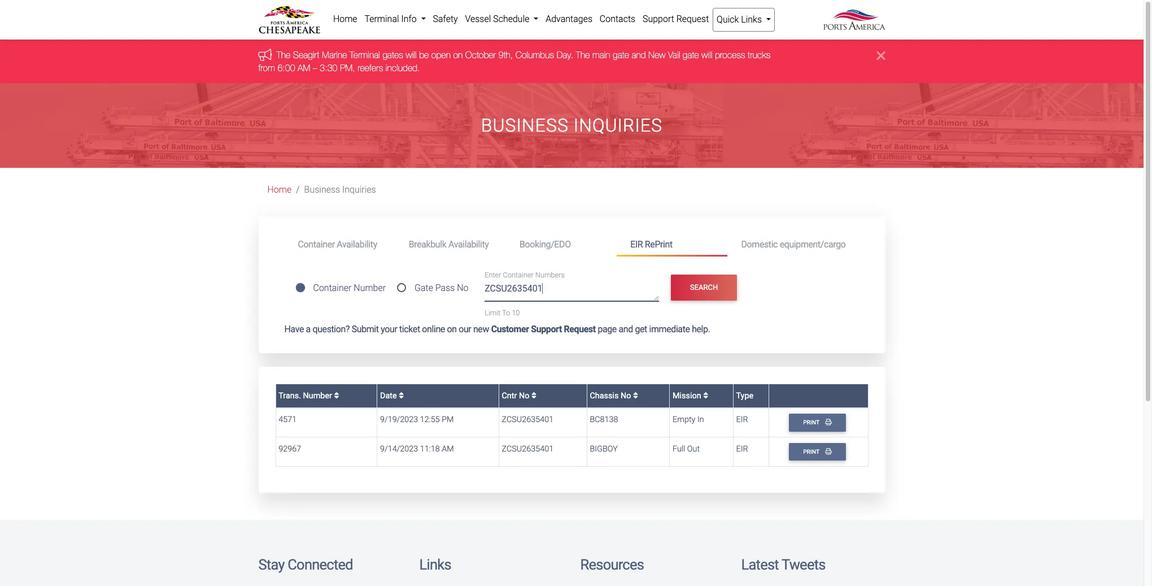 Task type: describe. For each thing, give the bounding box(es) containing it.
limit
[[485, 308, 501, 317]]

1 vertical spatial business
[[304, 184, 340, 195]]

stay
[[259, 556, 285, 573]]

bc8138
[[590, 415, 619, 425]]

booking/edo link
[[506, 234, 617, 255]]

resources
[[581, 556, 644, 573]]

breakbulk
[[409, 239, 447, 250]]

day.
[[557, 50, 574, 60]]

9th,
[[499, 50, 513, 60]]

0 vertical spatial business
[[481, 115, 569, 136]]

get
[[635, 324, 648, 335]]

from
[[259, 63, 275, 73]]

zcsu2635401 for bigboy
[[502, 444, 554, 454]]

vessel schedule
[[465, 14, 532, 24]]

latest
[[742, 556, 779, 573]]

0 vertical spatial terminal
[[365, 14, 399, 24]]

sort image for cntr no
[[532, 391, 537, 400]]

new
[[649, 50, 666, 60]]

reefers
[[358, 63, 383, 73]]

pm
[[442, 415, 454, 425]]

trans. number
[[279, 391, 334, 400]]

support request link
[[639, 8, 713, 31]]

eir for empty in
[[737, 415, 749, 425]]

search
[[691, 283, 718, 292]]

question?
[[313, 324, 350, 335]]

contacts link
[[596, 8, 639, 31]]

9/19/2023
[[380, 415, 418, 425]]

out
[[688, 444, 700, 454]]

number for container number
[[354, 283, 386, 293]]

enter
[[485, 271, 502, 279]]

date link
[[380, 391, 404, 400]]

3:30
[[320, 63, 338, 73]]

1 the from the left
[[277, 50, 291, 60]]

mission
[[673, 391, 704, 400]]

pass
[[436, 283, 455, 293]]

empty
[[673, 415, 696, 425]]

10
[[512, 308, 520, 317]]

full
[[673, 444, 686, 454]]

info
[[402, 14, 417, 24]]

be
[[419, 50, 429, 60]]

domestic equipment/cargo link
[[728, 234, 860, 255]]

online
[[422, 324, 445, 335]]

new
[[474, 324, 489, 335]]

0 horizontal spatial support
[[531, 324, 562, 335]]

advantages
[[546, 14, 593, 24]]

the seagirt marine terminal gates will be open on october 9th, columbus day. the main gate and new vail gate will process trucks from 6:00 am – 3:30 pm, reefers included. link
[[259, 50, 771, 73]]

0 horizontal spatial inquiries
[[342, 184, 376, 195]]

seagirt
[[293, 50, 320, 60]]

advantages link
[[542, 8, 596, 31]]

9/14/2023
[[380, 444, 418, 454]]

main
[[593, 50, 611, 60]]

1 will from the left
[[406, 50, 417, 60]]

2 will from the left
[[702, 50, 713, 60]]

1 vertical spatial on
[[447, 324, 457, 335]]

print for out
[[804, 448, 821, 455]]

0 vertical spatial eir
[[631, 239, 643, 250]]

9/19/2023 12:55 pm
[[380, 415, 454, 425]]

1 horizontal spatial business inquiries
[[481, 115, 663, 136]]

chassis no link
[[590, 391, 639, 400]]

included.
[[386, 63, 420, 73]]

full out
[[673, 444, 700, 454]]

enter container numbers
[[485, 271, 565, 279]]

the seagirt marine terminal gates will be open on october 9th, columbus day. the main gate and new vail gate will process trucks from 6:00 am – 3:30 pm, reefers included.
[[259, 50, 771, 73]]

close image
[[877, 49, 886, 62]]

sort image for chassis no
[[634, 391, 639, 400]]

on inside the seagirt marine terminal gates will be open on october 9th, columbus day. the main gate and new vail gate will process trucks from 6:00 am – 3:30 pm, reefers included.
[[453, 50, 463, 60]]

a
[[306, 324, 311, 335]]

and inside the seagirt marine terminal gates will be open on october 9th, columbus day. the main gate and new vail gate will process trucks from 6:00 am – 3:30 pm, reefers included.
[[632, 50, 646, 60]]

1 vertical spatial links
[[420, 556, 451, 573]]

container number
[[313, 283, 386, 293]]

1 vertical spatial home
[[268, 184, 292, 195]]

terminal inside the seagirt marine terminal gates will be open on october 9th, columbus day. the main gate and new vail gate will process trucks from 6:00 am – 3:30 pm, reefers included.
[[350, 50, 380, 60]]

no for cntr no
[[519, 391, 530, 400]]

customer
[[491, 324, 529, 335]]

breakbulk availability link
[[395, 234, 506, 255]]

open
[[432, 50, 451, 60]]

1 vertical spatial container
[[503, 271, 534, 279]]

4571
[[279, 415, 297, 425]]

sort image for mission
[[704, 391, 709, 400]]

the seagirt marine terminal gates will be open on october 9th, columbus day. the main gate and new vail gate will process trucks from 6:00 am – 3:30 pm, reefers included. alert
[[0, 40, 1144, 83]]

no for chassis no
[[621, 391, 631, 400]]

sort image for trans. number
[[334, 391, 339, 400]]

have
[[285, 324, 304, 335]]

help.
[[692, 324, 711, 335]]

to
[[502, 308, 510, 317]]

october
[[466, 50, 496, 60]]

vail
[[669, 50, 681, 60]]

12:55
[[420, 415, 440, 425]]

customer support request link
[[491, 324, 596, 335]]

1 vertical spatial and
[[619, 324, 633, 335]]

1 horizontal spatial inquiries
[[574, 115, 663, 136]]

gate
[[415, 283, 433, 293]]

limit to 10
[[485, 308, 520, 317]]



Task type: vqa. For each thing, say whether or not it's contained in the screenshot.
the bottommost Inquiries
yes



Task type: locate. For each thing, give the bounding box(es) containing it.
and left get
[[619, 324, 633, 335]]

eir left reprint
[[631, 239, 643, 250]]

2 horizontal spatial sort image
[[634, 391, 639, 400]]

the right day.
[[576, 50, 590, 60]]

container availability link
[[285, 234, 395, 255]]

2 availability from the left
[[449, 239, 489, 250]]

container up container number at the left of page
[[298, 239, 335, 250]]

latest tweets
[[742, 556, 826, 573]]

0 horizontal spatial gate
[[613, 50, 630, 60]]

availability inside container availability link
[[337, 239, 377, 250]]

1 vertical spatial print image
[[826, 448, 832, 454]]

submit
[[352, 324, 379, 335]]

eir reprint
[[631, 239, 673, 250]]

columbus
[[516, 50, 555, 60]]

1 vertical spatial request
[[564, 324, 596, 335]]

page
[[598, 324, 617, 335]]

1 vertical spatial am
[[442, 444, 454, 454]]

support up new
[[643, 14, 675, 24]]

1 horizontal spatial sort image
[[532, 391, 537, 400]]

0 vertical spatial business inquiries
[[481, 115, 663, 136]]

0 vertical spatial container
[[298, 239, 335, 250]]

sort image right chassis
[[634, 391, 639, 400]]

availability for breakbulk availability
[[449, 239, 489, 250]]

print image for full out
[[826, 448, 832, 454]]

connected
[[288, 556, 353, 573]]

1 horizontal spatial the
[[576, 50, 590, 60]]

trucks
[[748, 50, 771, 60]]

1 vertical spatial print link
[[789, 443, 847, 461]]

on left 'our'
[[447, 324, 457, 335]]

cntr
[[502, 391, 517, 400]]

sort image for date
[[399, 391, 404, 400]]

our
[[459, 324, 472, 335]]

1 sort image from the left
[[399, 391, 404, 400]]

no right "cntr"
[[519, 391, 530, 400]]

1 vertical spatial print
[[804, 448, 821, 455]]

immediate
[[650, 324, 690, 335]]

11:18
[[420, 444, 440, 454]]

no right chassis
[[621, 391, 631, 400]]

number
[[354, 283, 386, 293], [303, 391, 332, 400]]

2 print image from the top
[[826, 448, 832, 454]]

gate right "main"
[[613, 50, 630, 60]]

eir reprint link
[[617, 234, 728, 257]]

container right enter
[[503, 271, 534, 279]]

home
[[333, 14, 358, 24], [268, 184, 292, 195]]

container for container availability
[[298, 239, 335, 250]]

eir
[[631, 239, 643, 250], [737, 415, 749, 425], [737, 444, 749, 454]]

1 print image from the top
[[826, 419, 832, 425]]

1 vertical spatial number
[[303, 391, 332, 400]]

0 vertical spatial zcsu2635401
[[502, 415, 554, 425]]

no right pass
[[457, 283, 469, 293]]

print link for full out
[[789, 443, 847, 461]]

am right the 11:18 at the left bottom of page
[[442, 444, 454, 454]]

equipment/cargo
[[780, 239, 846, 250]]

1 horizontal spatial home link
[[330, 8, 361, 31]]

have a question? submit your ticket online on our new customer support request page and get immediate help.
[[285, 324, 711, 335]]

booking/edo
[[520, 239, 571, 250]]

1 availability from the left
[[337, 239, 377, 250]]

chassis
[[590, 391, 619, 400]]

print for in
[[804, 419, 821, 426]]

0 horizontal spatial am
[[298, 63, 311, 73]]

print link for empty in
[[789, 414, 847, 432]]

1 horizontal spatial number
[[354, 283, 386, 293]]

sort image inside date link
[[399, 391, 404, 400]]

the up 6:00
[[277, 50, 291, 60]]

gate pass no
[[415, 283, 469, 293]]

reprint
[[645, 239, 673, 250]]

schedule
[[493, 14, 530, 24]]

am
[[298, 63, 311, 73], [442, 444, 454, 454]]

business inquiries
[[481, 115, 663, 136], [304, 184, 376, 195]]

0 vertical spatial on
[[453, 50, 463, 60]]

2 print from the top
[[804, 448, 821, 455]]

vessel schedule link
[[462, 8, 542, 31]]

0 horizontal spatial business inquiries
[[304, 184, 376, 195]]

1 horizontal spatial availability
[[449, 239, 489, 250]]

marine
[[322, 50, 347, 60]]

sort image inside trans. number link
[[334, 391, 339, 400]]

1 vertical spatial home link
[[268, 184, 292, 195]]

0 vertical spatial inquiries
[[574, 115, 663, 136]]

eir down "type"
[[737, 415, 749, 425]]

sort image
[[399, 391, 404, 400], [704, 391, 709, 400]]

number up submit
[[354, 283, 386, 293]]

number for trans. number
[[303, 391, 332, 400]]

2 gate from the left
[[683, 50, 699, 60]]

1 horizontal spatial request
[[677, 14, 709, 24]]

0 vertical spatial request
[[677, 14, 709, 24]]

number right trans.
[[303, 391, 332, 400]]

print image
[[826, 419, 832, 425], [826, 448, 832, 454]]

sort image inside cntr no link
[[532, 391, 537, 400]]

links inside quick links link
[[742, 14, 762, 25]]

business
[[481, 115, 569, 136], [304, 184, 340, 195]]

print link
[[789, 414, 847, 432], [789, 443, 847, 461]]

6:00
[[278, 63, 295, 73]]

0 horizontal spatial number
[[303, 391, 332, 400]]

sort image inside chassis no "link"
[[634, 391, 639, 400]]

terminal left info
[[365, 14, 399, 24]]

support request
[[643, 14, 709, 24]]

support right customer at left bottom
[[531, 324, 562, 335]]

print image for empty in
[[826, 419, 832, 425]]

1 vertical spatial support
[[531, 324, 562, 335]]

availability for container availability
[[337, 239, 377, 250]]

am inside the seagirt marine terminal gates will be open on october 9th, columbus day. the main gate and new vail gate will process trucks from 6:00 am – 3:30 pm, reefers included.
[[298, 63, 311, 73]]

sort image right trans.
[[334, 391, 339, 400]]

container for container number
[[313, 283, 352, 293]]

0 vertical spatial and
[[632, 50, 646, 60]]

3 sort image from the left
[[634, 391, 639, 400]]

1 horizontal spatial home
[[333, 14, 358, 24]]

1 horizontal spatial business
[[481, 115, 569, 136]]

0 horizontal spatial business
[[304, 184, 340, 195]]

gates
[[383, 50, 404, 60]]

1 horizontal spatial links
[[742, 14, 762, 25]]

sort image
[[334, 391, 339, 400], [532, 391, 537, 400], [634, 391, 639, 400]]

ticket
[[400, 324, 420, 335]]

request left the page
[[564, 324, 596, 335]]

chassis no
[[590, 391, 634, 400]]

0 vertical spatial print
[[804, 419, 821, 426]]

bigboy
[[590, 444, 618, 454]]

quick links
[[717, 14, 765, 25]]

0 vertical spatial number
[[354, 283, 386, 293]]

trans. number link
[[279, 391, 339, 400]]

breakbulk availability
[[409, 239, 489, 250]]

availability
[[337, 239, 377, 250], [449, 239, 489, 250]]

availability up enter
[[449, 239, 489, 250]]

safety link
[[430, 8, 462, 31]]

1 gate from the left
[[613, 50, 630, 60]]

container availability
[[298, 239, 377, 250]]

am left –
[[298, 63, 311, 73]]

1 print from the top
[[804, 419, 821, 426]]

–
[[313, 63, 318, 73]]

0 vertical spatial home link
[[330, 8, 361, 31]]

1 vertical spatial eir
[[737, 415, 749, 425]]

0 vertical spatial am
[[298, 63, 311, 73]]

will left process
[[702, 50, 713, 60]]

Enter Container Numbers text field
[[485, 282, 659, 301]]

2 sort image from the left
[[704, 391, 709, 400]]

on right open
[[453, 50, 463, 60]]

sort image up the 9/19/2023
[[399, 391, 404, 400]]

process
[[715, 50, 746, 60]]

9/14/2023 11:18 am
[[380, 444, 454, 454]]

date
[[380, 391, 399, 400]]

1 horizontal spatial am
[[442, 444, 454, 454]]

1 vertical spatial inquiries
[[342, 184, 376, 195]]

2 vertical spatial eir
[[737, 444, 749, 454]]

bullhorn image
[[259, 48, 277, 61]]

type
[[737, 391, 754, 400]]

0 horizontal spatial home
[[268, 184, 292, 195]]

0 horizontal spatial sort image
[[334, 391, 339, 400]]

sort image inside mission link
[[704, 391, 709, 400]]

zcsu2635401 for bc8138
[[502, 415, 554, 425]]

0 vertical spatial support
[[643, 14, 675, 24]]

0 horizontal spatial the
[[277, 50, 291, 60]]

and left new
[[632, 50, 646, 60]]

eir for full out
[[737, 444, 749, 454]]

2 print link from the top
[[789, 443, 847, 461]]

vessel
[[465, 14, 491, 24]]

empty in
[[673, 415, 705, 425]]

2 vertical spatial container
[[313, 283, 352, 293]]

0 vertical spatial print image
[[826, 419, 832, 425]]

sort image up in
[[704, 391, 709, 400]]

inquiries
[[574, 115, 663, 136], [342, 184, 376, 195]]

0 vertical spatial home
[[333, 14, 358, 24]]

sort image right "cntr"
[[532, 391, 537, 400]]

mission link
[[673, 391, 709, 400]]

domestic
[[742, 239, 778, 250]]

2 sort image from the left
[[532, 391, 537, 400]]

home link
[[330, 8, 361, 31], [268, 184, 292, 195]]

0 horizontal spatial request
[[564, 324, 596, 335]]

1 horizontal spatial sort image
[[704, 391, 709, 400]]

0 horizontal spatial sort image
[[399, 391, 404, 400]]

1 print link from the top
[[789, 414, 847, 432]]

1 zcsu2635401 from the top
[[502, 415, 554, 425]]

1 vertical spatial terminal
[[350, 50, 380, 60]]

availability up container number at the left of page
[[337, 239, 377, 250]]

zcsu2635401
[[502, 415, 554, 425], [502, 444, 554, 454]]

0 vertical spatial print link
[[789, 414, 847, 432]]

cntr no
[[502, 391, 532, 400]]

terminal up the reefers
[[350, 50, 380, 60]]

safety
[[433, 14, 458, 24]]

quick links link
[[713, 8, 776, 32]]

0 horizontal spatial availability
[[337, 239, 377, 250]]

availability inside breakbulk availability link
[[449, 239, 489, 250]]

tweets
[[782, 556, 826, 573]]

2 the from the left
[[576, 50, 590, 60]]

request left the quick
[[677, 14, 709, 24]]

eir right out
[[737, 444, 749, 454]]

will left "be"
[[406, 50, 417, 60]]

stay connected
[[259, 556, 353, 573]]

1 vertical spatial zcsu2635401
[[502, 444, 554, 454]]

container up question?
[[313, 283, 352, 293]]

1 horizontal spatial support
[[643, 14, 675, 24]]

0 horizontal spatial links
[[420, 556, 451, 573]]

gate right vail
[[683, 50, 699, 60]]

trans.
[[279, 391, 301, 400]]

0 horizontal spatial home link
[[268, 184, 292, 195]]

1 sort image from the left
[[334, 391, 339, 400]]

0 vertical spatial links
[[742, 14, 762, 25]]

your
[[381, 324, 398, 335]]

in
[[698, 415, 705, 425]]

0 horizontal spatial no
[[457, 283, 469, 293]]

1 horizontal spatial will
[[702, 50, 713, 60]]

2 zcsu2635401 from the top
[[502, 444, 554, 454]]

contacts
[[600, 14, 636, 24]]

1 horizontal spatial gate
[[683, 50, 699, 60]]

1 vertical spatial business inquiries
[[304, 184, 376, 195]]

on
[[453, 50, 463, 60], [447, 324, 457, 335]]

0 horizontal spatial will
[[406, 50, 417, 60]]

the
[[277, 50, 291, 60], [576, 50, 590, 60]]

2 horizontal spatial no
[[621, 391, 631, 400]]

terminal info
[[365, 14, 419, 24]]

cntr no link
[[502, 391, 537, 400]]

1 horizontal spatial no
[[519, 391, 530, 400]]

and
[[632, 50, 646, 60], [619, 324, 633, 335]]



